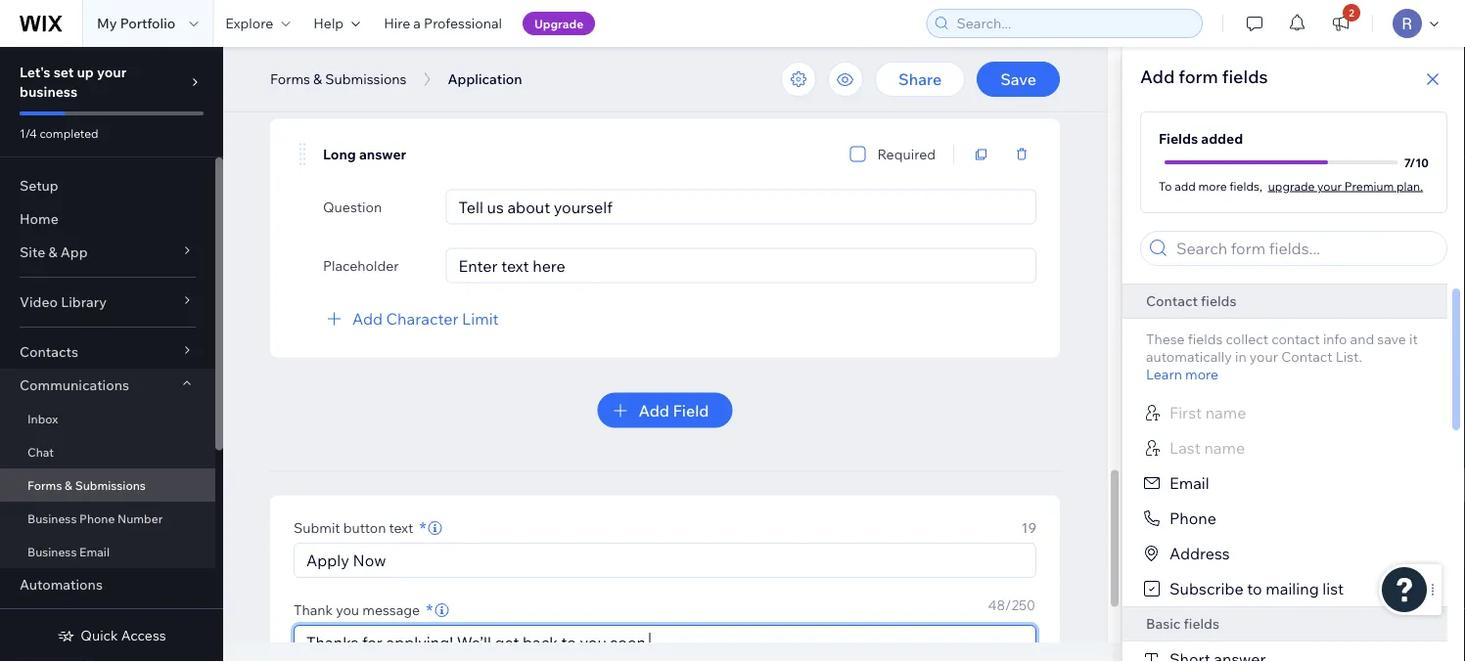 Task type: locate. For each thing, give the bounding box(es) containing it.
forms & submissions button
[[260, 65, 417, 94]]

business up the automations
[[27, 545, 77, 560]]

phone inside sidebar element
[[79, 512, 115, 526]]

fields up automatically
[[1189, 331, 1223, 348]]

0 horizontal spatial submissions
[[75, 478, 146, 493]]

add inside button
[[492, 66, 519, 83]]

contact down contact
[[1282, 349, 1333, 366]]

email down last
[[1170, 474, 1210, 494]]

basic fields
[[1147, 616, 1220, 633]]

add left form
[[1141, 65, 1175, 87]]

0 vertical spatial /
[[1410, 155, 1416, 170]]

submissions down help button
[[325, 71, 407, 88]]

1 vertical spatial email
[[79, 545, 110, 560]]

last name
[[1170, 439, 1246, 458]]

0 horizontal spatial forms
[[27, 478, 62, 493]]

inbox link
[[0, 402, 215, 436]]

more down automatically
[[1186, 366, 1219, 383]]

Type your question here... field
[[453, 190, 1030, 224]]

forms & submissions down help button
[[270, 71, 407, 88]]

2 vertical spatial your
[[1250, 349, 1279, 366]]

your right upgrade
[[1318, 179, 1343, 193]]

communications button
[[0, 369, 215, 402]]

fields down subscribe
[[1184, 616, 1220, 633]]

placeholder
[[323, 257, 399, 274]]

submissions for the forms & submissions link
[[75, 478, 146, 493]]

contacts button
[[0, 336, 215, 369]]

2 business from the top
[[27, 545, 77, 560]]

learn
[[1147, 366, 1183, 383]]

site & app button
[[0, 236, 215, 269]]

1 vertical spatial *
[[426, 600, 433, 622]]

business email
[[27, 545, 110, 560]]

0 vertical spatial more
[[1199, 179, 1228, 193]]

0 horizontal spatial your
[[97, 64, 127, 81]]

Search... field
[[951, 10, 1197, 37]]

email
[[1170, 474, 1210, 494], [79, 545, 110, 560]]

0 vertical spatial forms & submissions
[[270, 71, 407, 88]]

site & app
[[20, 244, 88, 261]]

1 vertical spatial &
[[48, 244, 57, 261]]

0 horizontal spatial email
[[79, 545, 110, 560]]

0 horizontal spatial phone
[[79, 512, 115, 526]]

0 vertical spatial name
[[1206, 403, 1247, 423]]

your right up
[[97, 64, 127, 81]]

your right in
[[1250, 349, 1279, 366]]

add left field
[[639, 401, 670, 421]]

forms & submissions
[[270, 71, 407, 88], [27, 478, 146, 493]]

share
[[899, 70, 942, 89]]

add
[[1141, 65, 1175, 87], [492, 66, 519, 83], [353, 309, 383, 329], [639, 401, 670, 421]]

quick access button
[[57, 628, 166, 645]]

2 horizontal spatial your
[[1318, 179, 1343, 193]]

& right site
[[48, 244, 57, 261]]

professional
[[424, 15, 502, 32]]

0 vertical spatial contact
[[1147, 293, 1198, 310]]

0 vertical spatial email
[[1170, 474, 1210, 494]]

explore
[[226, 15, 273, 32]]

1 horizontal spatial email
[[1170, 474, 1210, 494]]

48 / 250
[[988, 597, 1036, 614]]

0 vertical spatial your
[[97, 64, 127, 81]]

& for site & app dropdown button at the left of page
[[48, 244, 57, 261]]

application button
[[438, 65, 532, 94]]

submit button text *
[[294, 517, 427, 540]]

home link
[[0, 203, 215, 236]]

my
[[97, 15, 117, 32]]

hire a professional link
[[372, 0, 514, 47]]

name for last name
[[1205, 439, 1246, 458]]

forms & submissions inside button
[[270, 71, 407, 88]]

forms & submissions inside sidebar element
[[27, 478, 146, 493]]

e.g., Thanks for submitting! text field
[[295, 627, 1036, 663]]

business email link
[[0, 536, 215, 569]]

2 horizontal spatial &
[[313, 71, 322, 88]]

* right the text
[[420, 517, 427, 540]]

submissions inside sidebar element
[[75, 478, 146, 493]]

add down "placeholder"
[[353, 309, 383, 329]]

* for submit button text *
[[420, 517, 427, 540]]

1 vertical spatial submissions
[[75, 478, 146, 493]]

1 vertical spatial /
[[1006, 597, 1012, 614]]

share button
[[875, 62, 966, 97]]

fields up collect
[[1202, 293, 1237, 310]]

2 vertical spatial &
[[65, 478, 72, 493]]

add for add choice
[[492, 66, 519, 83]]

name
[[1206, 403, 1247, 423], [1205, 439, 1246, 458]]

forms down explore
[[270, 71, 310, 88]]

business for business phone number
[[27, 512, 77, 526]]

1 vertical spatial forms & submissions
[[27, 478, 146, 493]]

forms & submissions for the forms & submissions link
[[27, 478, 146, 493]]

1 business from the top
[[27, 512, 77, 526]]

e.g., Submit field
[[301, 544, 1030, 578]]

hire a professional
[[384, 15, 502, 32]]

inbox
[[27, 412, 58, 426]]

add inside 'button'
[[639, 401, 670, 421]]

premium
[[1345, 179, 1395, 193]]

None checkbox
[[850, 142, 866, 166]]

automatically
[[1147, 349, 1233, 366]]

0 vertical spatial &
[[313, 71, 322, 88]]

your
[[97, 64, 127, 81], [1318, 179, 1343, 193], [1250, 349, 1279, 366]]

email down business phone number
[[79, 545, 110, 560]]

a
[[414, 15, 421, 32]]

add character limit
[[353, 309, 499, 329]]

0 vertical spatial forms
[[270, 71, 310, 88]]

up
[[77, 64, 94, 81]]

0 horizontal spatial &
[[48, 244, 57, 261]]

form
[[1179, 65, 1219, 87]]

1 vertical spatial contact
[[1282, 349, 1333, 366]]

video library
[[20, 294, 107, 311]]

phone up business email link
[[79, 512, 115, 526]]

1 horizontal spatial submissions
[[325, 71, 407, 88]]

business up business email
[[27, 512, 77, 526]]

number
[[118, 512, 163, 526]]

fields
[[1159, 130, 1199, 147]]

submissions inside button
[[325, 71, 407, 88]]

site
[[20, 244, 45, 261]]

fields inside these fields collect contact info and save it automatically in your contact list. learn more
[[1189, 331, 1223, 348]]

set
[[54, 64, 74, 81]]

name down first name
[[1205, 439, 1246, 458]]

* right message
[[426, 600, 433, 622]]

it
[[1410, 331, 1419, 348]]

contact
[[1272, 331, 1321, 348]]

contact inside these fields collect contact info and save it automatically in your contact list. learn more
[[1282, 349, 1333, 366]]

1 horizontal spatial forms & submissions
[[270, 71, 407, 88]]

fields for these
[[1189, 331, 1223, 348]]

1 horizontal spatial your
[[1250, 349, 1279, 366]]

contact up these
[[1147, 293, 1198, 310]]

0 horizontal spatial /
[[1006, 597, 1012, 614]]

forms down chat
[[27, 478, 62, 493]]

0 horizontal spatial forms & submissions
[[27, 478, 146, 493]]

you
[[336, 602, 359, 619]]

forms inside sidebar element
[[27, 478, 62, 493]]

contact fields
[[1147, 293, 1237, 310]]

business
[[27, 512, 77, 526], [27, 545, 77, 560]]

first
[[1170, 403, 1203, 423]]

0 vertical spatial business
[[27, 512, 77, 526]]

let's
[[20, 64, 50, 81]]

your inside let's set up your business
[[97, 64, 127, 81]]

1 vertical spatial forms
[[27, 478, 62, 493]]

1 horizontal spatial forms
[[270, 71, 310, 88]]

choice
[[522, 66, 566, 83]]

1 vertical spatial business
[[27, 545, 77, 560]]

1 vertical spatial more
[[1186, 366, 1219, 383]]

help button
[[302, 0, 372, 47]]

forms & submissions up business phone number
[[27, 478, 146, 493]]

business
[[20, 83, 78, 100]]

add for add field
[[639, 401, 670, 421]]

phone up address
[[1170, 509, 1217, 529]]

subscribe to mailing list
[[1170, 580, 1345, 599]]

add left choice
[[492, 66, 519, 83]]

business phone number link
[[0, 502, 215, 536]]

0 vertical spatial *
[[420, 517, 427, 540]]

& down help
[[313, 71, 322, 88]]

Search form fields... field
[[1171, 232, 1441, 265]]

question
[[323, 198, 382, 215]]

submissions for forms & submissions button at the left of page
[[325, 71, 407, 88]]

these fields collect contact info and save it automatically in your contact list. learn more
[[1147, 331, 1419, 383]]

contact
[[1147, 293, 1198, 310], [1282, 349, 1333, 366]]

1 horizontal spatial contact
[[1282, 349, 1333, 366]]

/
[[1410, 155, 1416, 170], [1006, 597, 1012, 614]]

0 vertical spatial submissions
[[325, 71, 407, 88]]

1 vertical spatial name
[[1205, 439, 1246, 458]]

access
[[121, 628, 166, 645]]

subscribe
[[1170, 580, 1244, 599]]

& up business phone number
[[65, 478, 72, 493]]

add
[[1175, 179, 1196, 193]]

forms & submissions for forms & submissions button at the left of page
[[270, 71, 407, 88]]

name for first name
[[1206, 403, 1247, 423]]

1 horizontal spatial phone
[[1170, 509, 1217, 529]]

& inside dropdown button
[[48, 244, 57, 261]]

sidebar element
[[0, 47, 223, 663]]

name up last name at the bottom of the page
[[1206, 403, 1247, 423]]

video
[[20, 294, 58, 311]]

portfolio
[[120, 15, 176, 32]]

to add more fields, upgrade your premium plan.
[[1159, 179, 1424, 193]]

forms inside button
[[270, 71, 310, 88]]

added
[[1202, 130, 1244, 147]]

submissions up business phone number link
[[75, 478, 146, 493]]

add inside button
[[353, 309, 383, 329]]

plan.
[[1397, 179, 1424, 193]]

more right add
[[1199, 179, 1228, 193]]

1 horizontal spatial /
[[1410, 155, 1416, 170]]

1 horizontal spatial &
[[65, 478, 72, 493]]

message
[[363, 602, 420, 619]]

1/4
[[20, 126, 37, 141]]

& inside button
[[313, 71, 322, 88]]



Task type: vqa. For each thing, say whether or not it's contained in the screenshot.
Beyond
no



Task type: describe. For each thing, give the bounding box(es) containing it.
forms for forms & submissions button at the left of page
[[270, 71, 310, 88]]

limit
[[462, 309, 499, 329]]

fields for contact
[[1202, 293, 1237, 310]]

forms & submissions link
[[0, 469, 215, 502]]

quick access
[[81, 628, 166, 645]]

1/4 completed
[[20, 126, 98, 141]]

submit
[[294, 520, 340, 537]]

communications
[[20, 377, 129, 394]]

help
[[314, 15, 344, 32]]

and
[[1351, 331, 1375, 348]]

email inside sidebar element
[[79, 545, 110, 560]]

last
[[1170, 439, 1201, 458]]

7 / 10
[[1405, 155, 1430, 170]]

list.
[[1336, 349, 1363, 366]]

2
[[1349, 6, 1355, 19]]

/ for 7
[[1410, 155, 1416, 170]]

hire
[[384, 15, 410, 32]]

my portfolio
[[97, 15, 176, 32]]

list
[[1323, 580, 1345, 599]]

& for forms & submissions button at the left of page
[[313, 71, 322, 88]]

250
[[1012, 597, 1036, 614]]

thank you message *
[[294, 600, 433, 622]]

Add placeholder text… field
[[453, 249, 1030, 282]]

upgrade
[[1269, 179, 1315, 193]]

to
[[1248, 580, 1263, 599]]

/ for 48
[[1006, 597, 1012, 614]]

more inside these fields collect contact info and save it automatically in your contact list. learn more
[[1186, 366, 1219, 383]]

long
[[323, 146, 356, 163]]

quick
[[81, 628, 118, 645]]

add form fields
[[1141, 65, 1269, 87]]

Enter a choice... field
[[474, 21, 1001, 48]]

setup
[[20, 177, 58, 194]]

video library button
[[0, 286, 215, 319]]

2 button
[[1320, 0, 1363, 47]]

10
[[1416, 155, 1430, 170]]

button
[[344, 520, 386, 537]]

upgrade your premium plan. button
[[1269, 177, 1424, 195]]

& for the forms & submissions link
[[65, 478, 72, 493]]

completed
[[40, 126, 98, 141]]

learn more link
[[1147, 366, 1219, 384]]

add for add form fields
[[1141, 65, 1175, 87]]

7
[[1405, 155, 1410, 170]]

business for business email
[[27, 545, 77, 560]]

these
[[1147, 331, 1185, 348]]

fields right form
[[1223, 65, 1269, 87]]

first name
[[1170, 403, 1247, 423]]

library
[[61, 294, 107, 311]]

setup link
[[0, 169, 215, 203]]

collect
[[1226, 331, 1269, 348]]

1 vertical spatial your
[[1318, 179, 1343, 193]]

thank
[[294, 602, 333, 619]]

upgrade
[[535, 16, 584, 31]]

home
[[20, 211, 59, 228]]

chat
[[27, 445, 54, 460]]

0 horizontal spatial contact
[[1147, 293, 1198, 310]]

add for add character limit
[[353, 309, 383, 329]]

add field
[[639, 401, 709, 421]]

save button
[[977, 62, 1060, 97]]

mailing
[[1266, 580, 1320, 599]]

fields added
[[1159, 130, 1244, 147]]

save
[[1378, 331, 1407, 348]]

basic
[[1147, 616, 1181, 633]]

* for thank you message *
[[426, 600, 433, 622]]

answer
[[359, 146, 406, 163]]

save
[[1001, 70, 1037, 89]]

fields for basic
[[1184, 616, 1220, 633]]

forms for the forms & submissions link
[[27, 478, 62, 493]]

app
[[60, 244, 88, 261]]

automations
[[20, 577, 103, 594]]

19
[[1022, 520, 1037, 537]]

info
[[1324, 331, 1348, 348]]

your inside these fields collect contact info and save it automatically in your contact list. learn more
[[1250, 349, 1279, 366]]

address
[[1170, 544, 1230, 564]]

to
[[1159, 179, 1173, 193]]

let's set up your business
[[20, 64, 127, 100]]

business phone number
[[27, 512, 163, 526]]

add field button
[[598, 393, 733, 428]]

character
[[386, 309, 459, 329]]

contacts
[[20, 344, 78, 361]]

upgrade button
[[523, 12, 596, 35]]

chat link
[[0, 436, 215, 469]]



